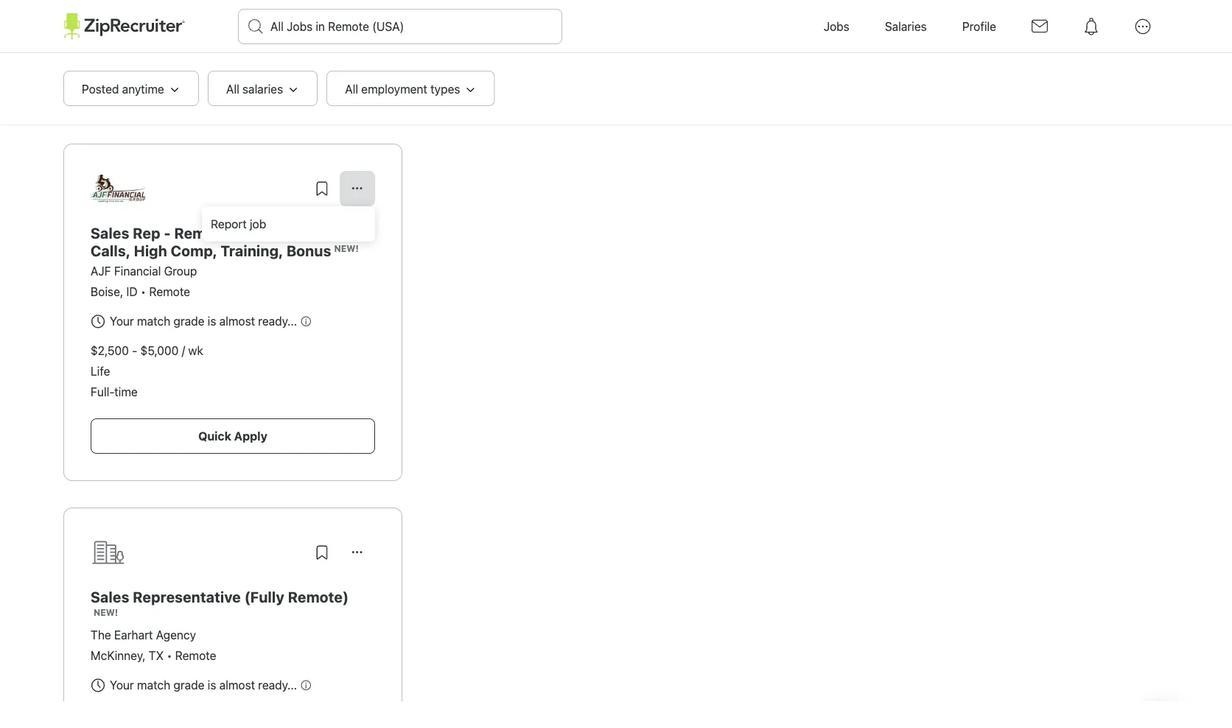 Task type: locate. For each thing, give the bounding box(es) containing it.
jobs
[[93, 80, 134, 104], [110, 110, 133, 124]]

your match grade is almost ready... button for sales representative (fully remote)
[[89, 674, 312, 697]]

1 your match grade is almost ready... from the top
[[110, 314, 297, 328]]

0 vertical spatial grade
[[174, 314, 205, 328]]

all jobs 563,757 jobs found in remote (usa)
[[63, 80, 258, 124]]

1 your from the top
[[110, 314, 134, 328]]

types
[[431, 82, 460, 96]]

2 your match grade is almost ready... button from the top
[[89, 674, 312, 697]]

found
[[136, 110, 167, 124]]

$2,500 - $5,000 / wk life full-time
[[91, 344, 203, 399]]

0 vertical spatial almost
[[219, 314, 255, 328]]

sales inside sales rep - remote, no exp, no cold calls, high comp, training, bonus
[[91, 224, 129, 241]]

1 match from the top
[[137, 314, 170, 328]]

1 sales from the top
[[91, 224, 129, 241]]

1 vertical spatial grade
[[174, 679, 205, 693]]

id
[[126, 285, 138, 299]]

all
[[63, 80, 89, 104], [226, 82, 239, 96], [345, 82, 358, 96]]

almost for sales rep - remote, no exp, no cold calls, high comp, training, bonus
[[219, 314, 255, 328]]

your match grade is almost ready... up wk
[[110, 314, 297, 328]]

0 vertical spatial •
[[141, 285, 146, 299]]

remote for financial
[[149, 285, 190, 299]]

1 vertical spatial is
[[208, 679, 216, 693]]

None button
[[340, 171, 375, 206], [340, 535, 375, 571], [340, 171, 375, 206], [340, 535, 375, 571]]

your
[[110, 314, 134, 328], [110, 679, 134, 693]]

jobs
[[824, 20, 850, 34]]

sales
[[91, 224, 129, 241], [91, 588, 129, 606]]

2 match from the top
[[137, 679, 170, 693]]

your match grade is almost ready... for sales rep - remote, no exp, no cold calls, high comp, training, bonus
[[110, 314, 297, 328]]

2 is from the top
[[208, 679, 216, 693]]

sales up "the" on the left
[[91, 588, 129, 606]]

ajf
[[91, 264, 111, 278]]

all for employment
[[345, 82, 358, 96]]

1 vertical spatial new!
[[94, 607, 118, 618]]

sales up calls,
[[91, 224, 129, 241]]

1 horizontal spatial all
[[226, 82, 239, 96]]

remote
[[182, 110, 223, 124], [149, 285, 190, 299], [175, 649, 216, 663]]

in
[[170, 110, 179, 124]]

match for sales rep - remote, no exp, no cold calls, high comp, training, bonus
[[137, 314, 170, 328]]

match down "tx"
[[137, 679, 170, 693]]

$2,500
[[91, 344, 129, 358]]

match up the $5,000
[[137, 314, 170, 328]]

1 horizontal spatial no
[[295, 224, 314, 241]]

2 your match grade is almost ready... from the top
[[110, 679, 297, 693]]

remote)
[[288, 588, 349, 606]]

jobs up 563,757
[[93, 80, 134, 104]]

all up 563,757
[[63, 80, 89, 104]]

your match grade is almost ready... button
[[89, 310, 312, 333], [89, 674, 312, 697]]

- right rep
[[164, 224, 171, 241]]

earhart
[[114, 628, 153, 642]]

calls,
[[91, 242, 130, 259]]

- left the $5,000
[[132, 344, 137, 358]]

1 vertical spatial remote
[[149, 285, 190, 299]]

almost
[[219, 314, 255, 328], [219, 679, 255, 693]]

cold
[[318, 224, 351, 241]]

sales rep - remote, no exp, no cold calls, high comp, training, bonus image
[[91, 171, 150, 206]]

profile
[[962, 20, 997, 34]]

is for sales rep - remote, no exp, no cold calls, high comp, training, bonus
[[208, 314, 216, 328]]

1 vertical spatial ready...
[[258, 679, 297, 693]]

all inside popup button
[[226, 82, 239, 96]]

0 vertical spatial your match grade is almost ready... button
[[89, 310, 312, 333]]

remote inside the earhart agency mckinney, tx • remote
[[175, 649, 216, 663]]

1 is from the top
[[208, 314, 216, 328]]

match for sales representative (fully remote)
[[137, 679, 170, 693]]

match
[[137, 314, 170, 328], [137, 679, 170, 693]]

• right "tx"
[[167, 649, 172, 663]]

1 horizontal spatial -
[[164, 224, 171, 241]]

0 vertical spatial your
[[110, 314, 134, 328]]

sales for sales representative (fully remote) new!
[[91, 588, 129, 606]]

1 vertical spatial match
[[137, 679, 170, 693]]

report job
[[211, 217, 266, 231]]

save job for later image
[[313, 180, 331, 198]]

full-
[[91, 385, 114, 399]]

your down boise, id link
[[110, 314, 134, 328]]

0 vertical spatial is
[[208, 314, 216, 328]]

0 vertical spatial your match grade is almost ready...
[[110, 314, 297, 328]]

your match grade is almost ready... down "tx"
[[110, 679, 297, 693]]

no
[[237, 224, 257, 241], [295, 224, 314, 241]]

jobs down posted anytime
[[110, 110, 133, 124]]

1 vertical spatial your
[[110, 679, 134, 693]]

no up 'training,'
[[237, 224, 257, 241]]

your for sales rep - remote, no exp, no cold calls, high comp, training, bonus
[[110, 314, 134, 328]]

posted
[[82, 82, 119, 96]]

2 ready... from the top
[[258, 679, 297, 693]]

1 vertical spatial sales
[[91, 588, 129, 606]]

2 horizontal spatial all
[[345, 82, 358, 96]]

new! up "the" on the left
[[94, 607, 118, 618]]

posted anytime
[[82, 82, 164, 96]]

all up (usa)
[[226, 82, 239, 96]]

1 almost from the top
[[219, 314, 255, 328]]

grade up /
[[174, 314, 205, 328]]

1 vertical spatial -
[[132, 344, 137, 358]]

your match grade is almost ready... button down "tx"
[[89, 674, 312, 697]]

0 horizontal spatial -
[[132, 344, 137, 358]]

2 your from the top
[[110, 679, 134, 693]]

mckinney,
[[91, 649, 146, 663]]

2 sales from the top
[[91, 588, 129, 606]]

new!
[[334, 243, 359, 254], [94, 607, 118, 618]]

financial
[[114, 264, 161, 278]]

sales inside sales representative (fully remote) new!
[[91, 588, 129, 606]]

grade
[[174, 314, 205, 328], [174, 679, 205, 693]]

0 vertical spatial match
[[137, 314, 170, 328]]

group
[[164, 264, 197, 278]]

1 vertical spatial your match grade is almost ready...
[[110, 679, 297, 693]]

1 horizontal spatial •
[[167, 649, 172, 663]]

2 grade from the top
[[174, 679, 205, 693]]

1 your match grade is almost ready... button from the top
[[89, 310, 312, 333]]

grade for sales representative (fully remote)
[[174, 679, 205, 693]]

all employment types button
[[327, 71, 495, 106]]

is down the earhart agency mckinney, tx • remote
[[208, 679, 216, 693]]

all for salaries
[[226, 82, 239, 96]]

new! down the cold
[[334, 243, 359, 254]]

ajf financial group link
[[91, 264, 197, 278]]

ready... for sales rep - remote, no exp, no cold calls, high comp, training, bonus
[[258, 314, 297, 328]]

1 vertical spatial your match grade is almost ready... button
[[89, 674, 312, 697]]

grade for sales rep - remote, no exp, no cold calls, high comp, training, bonus
[[174, 314, 205, 328]]

remote down group
[[149, 285, 190, 299]]

0 horizontal spatial new!
[[94, 607, 118, 618]]

0 vertical spatial new!
[[334, 243, 359, 254]]

remote inside ajf financial group boise, id • remote
[[149, 285, 190, 299]]

your match grade is almost ready...
[[110, 314, 297, 328], [110, 679, 297, 693]]

new! inside sales representative (fully remote) new!
[[94, 607, 118, 618]]

job card menu element
[[340, 171, 375, 206]]

anytime
[[122, 82, 164, 96]]

0 horizontal spatial •
[[141, 285, 146, 299]]

sales for sales rep - remote, no exp, no cold calls, high comp, training, bonus
[[91, 224, 129, 241]]

salaries link
[[867, 0, 945, 53]]

sales rep - remote, no exp, no cold calls, high comp, training, bonus
[[91, 224, 351, 259]]

1 vertical spatial jobs
[[110, 110, 133, 124]]

comp,
[[171, 242, 217, 259]]

your match grade is almost ready... button for sales rep - remote, no exp, no cold calls, high comp, training, bonus
[[89, 310, 312, 333]]

$5,000
[[140, 344, 179, 358]]

0 vertical spatial -
[[164, 224, 171, 241]]

all inside all jobs 563,757 jobs found in remote (usa)
[[63, 80, 89, 104]]

all employment types
[[345, 82, 460, 96]]

2 almost from the top
[[219, 679, 255, 693]]

your down mckinney,
[[110, 679, 134, 693]]

ready...
[[258, 314, 297, 328], [258, 679, 297, 693]]

0 vertical spatial ready...
[[258, 314, 297, 328]]

• inside the earhart agency mckinney, tx • remote
[[167, 649, 172, 663]]

• inside ajf financial group boise, id • remote
[[141, 285, 146, 299]]

salaries
[[242, 82, 283, 96]]

1 vertical spatial almost
[[219, 679, 255, 693]]

no up bonus
[[295, 224, 314, 241]]

remote,
[[174, 224, 234, 241]]

-
[[164, 224, 171, 241], [132, 344, 137, 358]]

remote right in
[[182, 110, 223, 124]]

1 ready... from the top
[[258, 314, 297, 328]]

0 vertical spatial remote
[[182, 110, 223, 124]]

notifications image
[[1075, 10, 1109, 43]]

is
[[208, 314, 216, 328], [208, 679, 216, 693]]

grade down agency
[[174, 679, 205, 693]]

•
[[141, 285, 146, 299], [167, 649, 172, 663]]

is for sales representative (fully remote)
[[208, 679, 216, 693]]

0 horizontal spatial all
[[63, 80, 89, 104]]

0 horizontal spatial no
[[237, 224, 257, 241]]

• right id
[[141, 285, 146, 299]]

rep
[[133, 224, 160, 241]]

remote inside all jobs 563,757 jobs found in remote (usa)
[[182, 110, 223, 124]]

2 no from the left
[[295, 224, 314, 241]]

0 vertical spatial sales
[[91, 224, 129, 241]]

sales representative (fully remote) new!
[[91, 588, 349, 618]]

0 vertical spatial jobs
[[93, 80, 134, 104]]

your match grade is almost ready... button up wk
[[89, 310, 312, 333]]

all left employment
[[345, 82, 358, 96]]

remote down agency
[[175, 649, 216, 663]]

quick
[[198, 429, 231, 443]]

1 vertical spatial •
[[167, 649, 172, 663]]

all inside dropdown button
[[345, 82, 358, 96]]

boise, id link
[[91, 285, 138, 299]]

is down comp,
[[208, 314, 216, 328]]

2 vertical spatial remote
[[175, 649, 216, 663]]

1 grade from the top
[[174, 314, 205, 328]]

employment
[[361, 82, 428, 96]]



Task type: vqa. For each thing, say whether or not it's contained in the screenshot.
Previous
no



Task type: describe. For each thing, give the bounding box(es) containing it.
563,757
[[63, 110, 107, 124]]

• for sales representative (fully remote)
[[167, 649, 172, 663]]

apply
[[234, 429, 267, 443]]

your match grade is almost ready... for sales representative (fully remote)
[[110, 679, 297, 693]]

save job for later image
[[313, 544, 331, 562]]

Search job title or keyword search field
[[239, 10, 562, 43]]

main element
[[63, 0, 1169, 53]]

- inside $2,500 - $5,000 / wk life full-time
[[132, 344, 137, 358]]

wk
[[188, 344, 203, 358]]

ziprecruiter image
[[63, 13, 185, 40]]

salaries
[[885, 20, 927, 34]]

menu image
[[1126, 10, 1160, 43]]

remote for earhart
[[175, 649, 216, 663]]

ajf financial group boise, id • remote
[[91, 264, 197, 299]]

high
[[134, 242, 167, 259]]

representative
[[133, 588, 241, 606]]

tx
[[149, 649, 164, 663]]

quick apply button
[[91, 419, 375, 454]]

job
[[250, 217, 266, 231]]

boise,
[[91, 285, 123, 299]]

all for jobs
[[63, 80, 89, 104]]

posted anytime button
[[63, 71, 199, 106]]

agency
[[156, 628, 196, 642]]

profile link
[[945, 0, 1014, 53]]

bonus
[[287, 242, 331, 259]]

the
[[91, 628, 111, 642]]

quick apply
[[198, 429, 267, 443]]

the earhart agency mckinney, tx • remote
[[91, 628, 216, 663]]

(fully
[[244, 588, 285, 606]]

ready... for sales representative (fully remote)
[[258, 679, 297, 693]]

• for sales rep - remote, no exp, no cold calls, high comp, training, bonus
[[141, 285, 146, 299]]

almost for sales representative (fully remote)
[[219, 679, 255, 693]]

time
[[114, 385, 138, 399]]

mckinney, tx link
[[91, 649, 164, 663]]

exp,
[[260, 224, 291, 241]]

training,
[[221, 242, 283, 259]]

all salaries button
[[208, 71, 318, 106]]

your for sales representative (fully remote)
[[110, 679, 134, 693]]

1 no from the left
[[237, 224, 257, 241]]

(usa)
[[226, 110, 258, 124]]

the earhart agency link
[[91, 628, 196, 642]]

jobs link
[[806, 0, 867, 53]]

- inside sales rep - remote, no exp, no cold calls, high comp, training, bonus
[[164, 224, 171, 241]]

/
[[182, 344, 185, 358]]

report
[[211, 217, 247, 231]]

remote for jobs
[[182, 110, 223, 124]]

1 horizontal spatial new!
[[334, 243, 359, 254]]

life
[[91, 364, 110, 379]]

all salaries
[[226, 82, 283, 96]]



